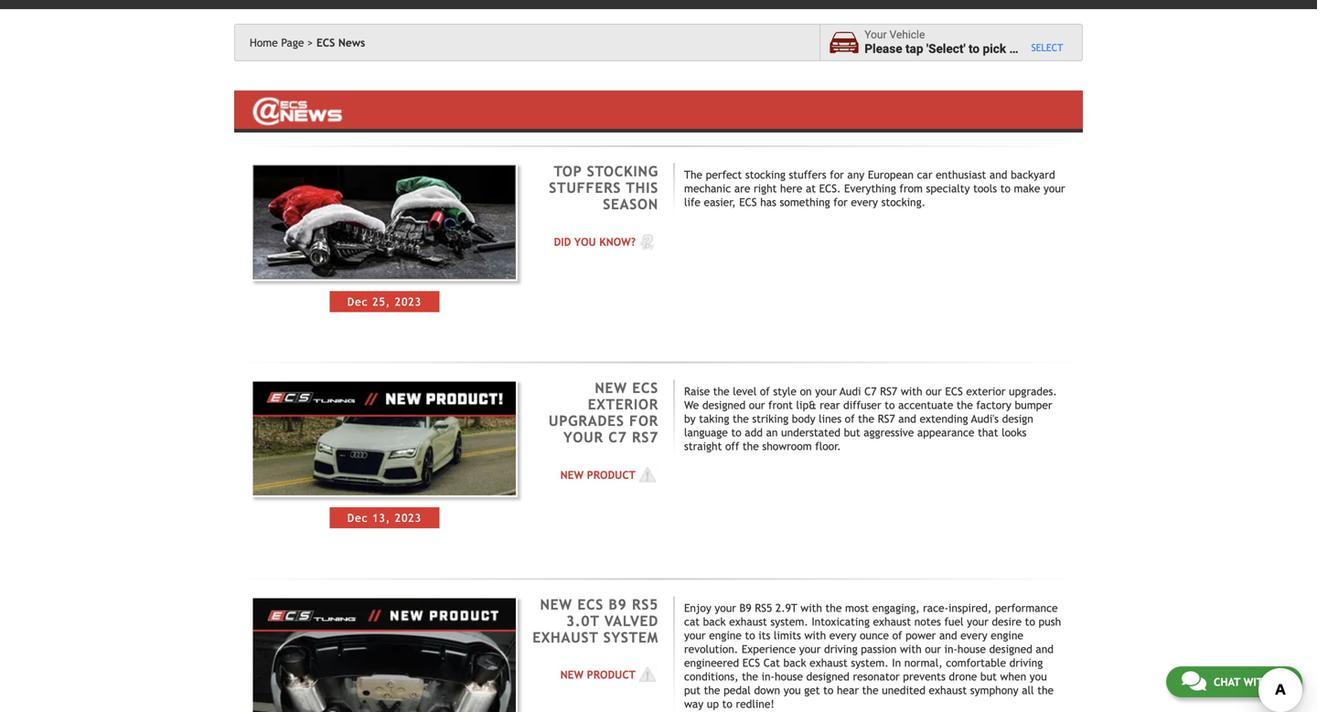 Task type: locate. For each thing, give the bounding box(es) containing it.
you
[[1030, 671, 1048, 684], [784, 685, 801, 697]]

ecs up extending
[[946, 385, 964, 398]]

back
[[703, 616, 726, 629], [784, 657, 807, 670]]

0 vertical spatial you
[[1030, 671, 1048, 684]]

of left 'style'
[[760, 385, 770, 398]]

every for top stocking stuffers this season
[[852, 196, 879, 209]]

product for c7
[[587, 469, 636, 482]]

your up rear
[[816, 385, 837, 398]]

0 vertical spatial product
[[587, 469, 636, 482]]

ecs left "cat"
[[743, 657, 761, 670]]

chat with us link
[[1167, 667, 1303, 698]]

new ecs b9 rs5 3.0t valved exhaust system image
[[251, 597, 518, 713]]

vehicle
[[890, 29, 926, 41]]

in- down the fuel
[[945, 643, 958, 656]]

new ecs exterior upgrades for your c7 rs7
[[549, 380, 659, 446]]

stocking
[[746, 169, 786, 181]]

when
[[1001, 671, 1027, 684]]

but up symphony
[[981, 671, 998, 684]]

2 vertical spatial rs7
[[632, 430, 659, 446]]

2 product from the top
[[587, 669, 636, 682]]

stocking.
[[882, 196, 926, 209]]

1 vertical spatial c7
[[609, 430, 627, 446]]

ecs left news
[[317, 36, 335, 49]]

0 horizontal spatial engine
[[709, 630, 742, 642]]

2023 right 13,
[[395, 512, 422, 525]]

stuffers
[[549, 180, 622, 196]]

new for new
[[561, 469, 584, 482]]

1 horizontal spatial engine
[[991, 630, 1024, 642]]

1 horizontal spatial b9
[[740, 602, 752, 615]]

0 horizontal spatial designed
[[703, 399, 746, 412]]

dec left 13,
[[348, 512, 368, 525]]

rs5 left 2.9t at the right bottom of the page
[[755, 602, 773, 615]]

0 horizontal spatial c7
[[609, 430, 627, 446]]

our
[[926, 385, 943, 398], [749, 399, 766, 412], [926, 643, 942, 656]]

ecs up 'for'
[[633, 380, 659, 397]]

exhaust down engaging,
[[874, 616, 912, 629]]

b9
[[609, 597, 627, 614], [740, 602, 752, 615]]

1 vertical spatial your
[[564, 430, 604, 446]]

the down diffuser
[[859, 413, 875, 426]]

top stocking stuffers this season link
[[549, 164, 659, 213]]

rs7 up 4 image
[[632, 430, 659, 446]]

limits
[[774, 630, 802, 642]]

audi
[[840, 385, 862, 398]]

your inside new ecs exterior upgrades for your c7 rs7
[[564, 430, 604, 446]]

designed up taking at bottom
[[703, 399, 746, 412]]

but down diffuser
[[844, 427, 861, 439]]

1 vertical spatial product
[[587, 669, 636, 682]]

at
[[806, 182, 816, 195]]

2 vertical spatial designed
[[807, 671, 850, 684]]

exhaust up its
[[730, 616, 768, 629]]

season
[[603, 196, 659, 213]]

new product for c7
[[561, 469, 636, 482]]

dec for new ecs exterior upgrades for your c7 rs7
[[348, 512, 368, 525]]

its
[[759, 630, 771, 642]]

system.
[[771, 616, 809, 629], [852, 657, 889, 670]]

6 image
[[636, 233, 659, 251]]

ecs inside new ecs exterior upgrades for your c7 rs7
[[633, 380, 659, 397]]

b9 inside 'new ecs b9 rs5 3.0t valved exhaust system'
[[609, 597, 627, 614]]

to
[[969, 42, 980, 56], [1001, 182, 1011, 195], [885, 399, 896, 412], [732, 427, 742, 439], [1026, 616, 1036, 629], [745, 630, 756, 642], [824, 685, 834, 697], [723, 698, 733, 711]]

0 horizontal spatial driving
[[825, 643, 858, 656]]

designed inside raise the level of style on your audi c7 rs7 with our ecs exterior upgrades. we designed our front lip& rear diffuser to accentuate the factory bumper by taking the striking body lines of the rs7 and extending audi's design language to add an understated but aggressive appearance that looks straight off the showroom floor.
[[703, 399, 746, 412]]

did you know?
[[554, 236, 636, 248]]

new product down upgrades
[[561, 469, 636, 482]]

the down add
[[743, 440, 759, 453]]

1 vertical spatial for
[[834, 196, 848, 209]]

1 vertical spatial you
[[784, 685, 801, 697]]

intoxicating
[[812, 616, 870, 629]]

our down level
[[749, 399, 766, 412]]

and down the push
[[1036, 643, 1054, 656]]

designed up when
[[990, 643, 1033, 656]]

your up please
[[865, 29, 887, 41]]

1 horizontal spatial you
[[1030, 671, 1048, 684]]

our up accentuate
[[926, 385, 943, 398]]

dec left "25,"
[[348, 295, 368, 308]]

in-
[[945, 643, 958, 656], [762, 671, 775, 684]]

driving up when
[[1010, 657, 1044, 670]]

but
[[844, 427, 861, 439], [981, 671, 998, 684]]

1 vertical spatial designed
[[990, 643, 1033, 656]]

0 vertical spatial dec
[[348, 295, 368, 308]]

c7 up diffuser
[[865, 385, 877, 398]]

your down the exterior
[[564, 430, 604, 446]]

1 vertical spatial system.
[[852, 657, 889, 670]]

enjoy
[[685, 602, 712, 615]]

1 horizontal spatial system.
[[852, 657, 889, 670]]

1 new product from the top
[[561, 469, 636, 482]]

1 horizontal spatial house
[[958, 643, 987, 656]]

new ecs b9 rs5 3.0t valved exhaust system
[[533, 597, 659, 647]]

0 vertical spatial designed
[[703, 399, 746, 412]]

looks
[[1002, 427, 1027, 439]]

enjoy your b9 rs5 2.9t with the most engaging, race-inspired, performance cat back exhaust system. intoxicating exhaust notes fuel your desire to push your engine to its limits with every ounce of power and every engine revolution. experience your driving passion with our in-house designed and engineered ecs cat back exhaust system. in normal, comfortable driving conditions, the in-house designed resonator prevents drone but when you put the pedal down you get to hear the unedited exhaust symphony all the way up to redline!
[[685, 602, 1062, 711]]

0 horizontal spatial b9
[[609, 597, 627, 614]]

us
[[1275, 676, 1288, 689]]

with inside raise the level of style on your audi c7 rs7 with our ecs exterior upgrades. we designed our front lip& rear diffuser to accentuate the factory bumper by taking the striking body lines of the rs7 and extending audi's design language to add an understated but aggressive appearance that looks straight off the showroom floor.
[[901, 385, 923, 398]]

0 vertical spatial 2023
[[395, 295, 422, 308]]

engine up revolution.
[[709, 630, 742, 642]]

engineered
[[685, 657, 740, 670]]

2 vertical spatial our
[[926, 643, 942, 656]]

new product down the exhaust
[[561, 669, 636, 682]]

2 engine from the left
[[991, 630, 1024, 642]]

of right ounce
[[893, 630, 903, 642]]

every down everything
[[852, 196, 879, 209]]

1 horizontal spatial but
[[981, 671, 998, 684]]

you up all
[[1030, 671, 1048, 684]]

designed
[[703, 399, 746, 412], [990, 643, 1033, 656], [807, 671, 850, 684]]

language
[[685, 427, 728, 439]]

specialty
[[927, 182, 971, 195]]

to left 'pick'
[[969, 42, 980, 56]]

rs5 inside enjoy your b9 rs5 2.9t with the most engaging, race-inspired, performance cat back exhaust system. intoxicating exhaust notes fuel your desire to push your engine to its limits with every ounce of power and every engine revolution. experience your driving passion with our in-house designed and engineered ecs cat back exhaust system. in normal, comfortable driving conditions, the in-house designed resonator prevents drone but when you put the pedal down you get to hear the unedited exhaust symphony all the way up to redline!
[[755, 602, 773, 615]]

your down inspired, on the bottom
[[968, 616, 989, 629]]

dec 13, 2023
[[348, 512, 422, 525]]

mechanic
[[685, 182, 732, 195]]

top
[[554, 164, 583, 180]]

2 vertical spatial of
[[893, 630, 903, 642]]

rs7 up diffuser
[[881, 385, 898, 398]]

1 horizontal spatial of
[[845, 413, 855, 426]]

your inside the perfect stocking stuffers for any european car enthusiast and backyard mechanic are right here at ecs.   everything from specialty tools to make your life easier, ecs has something for every stocking.
[[1044, 182, 1066, 195]]

driving down intoxicating
[[825, 643, 858, 656]]

system. up limits
[[771, 616, 809, 629]]

this
[[626, 180, 659, 196]]

our up normal,
[[926, 643, 942, 656]]

b9 inside enjoy your b9 rs5 2.9t with the most engaging, race-inspired, performance cat back exhaust system. intoxicating exhaust notes fuel your desire to push your engine to its limits with every ounce of power and every engine revolution. experience your driving passion with our in-house designed and engineered ecs cat back exhaust system. in normal, comfortable driving conditions, the in-house designed resonator prevents drone but when you put the pedal down you get to hear the unedited exhaust symphony all the way up to redline!
[[740, 602, 752, 615]]

c7
[[865, 385, 877, 398], [609, 430, 627, 446]]

b9 up 'system'
[[609, 597, 627, 614]]

system
[[604, 630, 659, 647]]

the up pedal
[[742, 671, 759, 684]]

1 2023 from the top
[[395, 295, 422, 308]]

hear
[[837, 685, 859, 697]]

0 horizontal spatial rs5
[[632, 597, 659, 614]]

cat
[[764, 657, 781, 670]]

new inside new ecs exterior upgrades for your c7 rs7
[[595, 380, 628, 397]]

stocking
[[587, 164, 659, 180]]

straight
[[685, 440, 722, 453]]

pick
[[983, 42, 1007, 56]]

1 vertical spatial but
[[981, 671, 998, 684]]

we
[[685, 399, 699, 412]]

0 vertical spatial new product
[[561, 469, 636, 482]]

product down 'system'
[[587, 669, 636, 682]]

but inside raise the level of style on your audi c7 rs7 with our ecs exterior upgrades. we designed our front lip& rear diffuser to accentuate the factory bumper by taking the striking body lines of the rs7 and extending audi's design language to add an understated but aggressive appearance that looks straight off the showroom floor.
[[844, 427, 861, 439]]

0 vertical spatial new
[[595, 380, 628, 397]]

comfortable
[[947, 657, 1007, 670]]

house down "cat"
[[775, 671, 804, 684]]

audi's
[[972, 413, 999, 426]]

house up comfortable
[[958, 643, 987, 656]]

0 vertical spatial our
[[926, 385, 943, 398]]

an
[[767, 427, 778, 439]]

for
[[630, 413, 659, 430]]

exterior
[[967, 385, 1006, 398]]

lip&
[[797, 399, 817, 412]]

your down cat
[[685, 630, 706, 642]]

1 vertical spatial rs7
[[878, 413, 896, 426]]

understated
[[782, 427, 841, 439]]

our inside enjoy your b9 rs5 2.9t with the most engaging, race-inspired, performance cat back exhaust system. intoxicating exhaust notes fuel your desire to push your engine to its limits with every ounce of power and every engine revolution. experience your driving passion with our in-house designed and engineered ecs cat back exhaust system. in normal, comfortable driving conditions, the in-house designed resonator prevents drone but when you put the pedal down you get to hear the unedited exhaust symphony all the way up to redline!
[[926, 643, 942, 656]]

to right get
[[824, 685, 834, 697]]

comments image
[[1182, 671, 1207, 693]]

2 new product from the top
[[561, 669, 636, 682]]

rs5
[[632, 597, 659, 614], [755, 602, 773, 615]]

1 vertical spatial house
[[775, 671, 804, 684]]

back right "cat"
[[784, 657, 807, 670]]

1 horizontal spatial your
[[865, 29, 887, 41]]

2 dec from the top
[[348, 512, 368, 525]]

2 horizontal spatial designed
[[990, 643, 1033, 656]]

of
[[760, 385, 770, 398], [845, 413, 855, 426], [893, 630, 903, 642]]

3.0t
[[567, 614, 600, 630]]

0 vertical spatial but
[[844, 427, 861, 439]]

2 2023 from the top
[[395, 512, 422, 525]]

1 vertical spatial driving
[[1010, 657, 1044, 670]]

and up tools
[[990, 169, 1008, 181]]

ecs right "new"
[[578, 597, 604, 614]]

with up accentuate
[[901, 385, 923, 398]]

1 horizontal spatial c7
[[865, 385, 877, 398]]

0 vertical spatial back
[[703, 616, 726, 629]]

0 vertical spatial c7
[[865, 385, 877, 398]]

0 vertical spatial of
[[760, 385, 770, 398]]

designed up get
[[807, 671, 850, 684]]

house
[[958, 643, 987, 656], [775, 671, 804, 684]]

0 horizontal spatial of
[[760, 385, 770, 398]]

1 vertical spatial dec
[[348, 512, 368, 525]]

1 vertical spatial 2023
[[395, 512, 422, 525]]

stuffers
[[789, 169, 827, 181]]

b9 left 2.9t at the right bottom of the page
[[740, 602, 752, 615]]

chat with us
[[1214, 676, 1288, 689]]

1 dec from the top
[[348, 295, 368, 308]]

select
[[1032, 42, 1064, 53]]

race-
[[924, 602, 949, 615]]

with right 2.9t at the right bottom of the page
[[801, 602, 823, 615]]

product down upgrades
[[587, 469, 636, 482]]

your right enjoy
[[715, 602, 737, 615]]

every down intoxicating
[[830, 630, 857, 642]]

rs5 inside 'new ecs b9 rs5 3.0t valved exhaust system'
[[632, 597, 659, 614]]

2023 for top stocking stuffers this season
[[395, 295, 422, 308]]

0 horizontal spatial house
[[775, 671, 804, 684]]

rs5 up 'system'
[[632, 597, 659, 614]]

13,
[[373, 512, 391, 525]]

for up "ecs."
[[830, 169, 845, 181]]

back down enjoy
[[703, 616, 726, 629]]

0 vertical spatial in-
[[945, 643, 958, 656]]

dec
[[348, 295, 368, 308], [348, 512, 368, 525]]

system. up resonator
[[852, 657, 889, 670]]

every inside the perfect stocking stuffers for any european car enthusiast and backyard mechanic are right here at ecs.   everything from specialty tools to make your life easier, ecs has something for every stocking.
[[852, 196, 879, 209]]

2023 right "25,"
[[395, 295, 422, 308]]

the left level
[[714, 385, 730, 398]]

1 horizontal spatial rs5
[[755, 602, 773, 615]]

ecs.
[[820, 182, 841, 195]]

4 image
[[636, 667, 659, 685]]

level
[[733, 385, 757, 398]]

you
[[575, 236, 596, 248]]

0 vertical spatial your
[[865, 29, 887, 41]]

1 vertical spatial in-
[[762, 671, 775, 684]]

4 image
[[636, 466, 659, 484]]

and inside the perfect stocking stuffers for any european car enthusiast and backyard mechanic are right here at ecs.   everything from specialty tools to make your life easier, ecs has something for every stocking.
[[990, 169, 1008, 181]]

b9 for ecs
[[609, 597, 627, 614]]

in- up down
[[762, 671, 775, 684]]

c7 left 'for'
[[609, 430, 627, 446]]

0 horizontal spatial your
[[564, 430, 604, 446]]

2 horizontal spatial of
[[893, 630, 903, 642]]

engine down desire
[[991, 630, 1024, 642]]

home page
[[250, 36, 304, 49]]

for down "ecs."
[[834, 196, 848, 209]]

ecs down are
[[740, 196, 757, 209]]

something
[[780, 196, 831, 209]]

chat
[[1214, 676, 1241, 689]]

1 vertical spatial new product
[[561, 669, 636, 682]]

of down diffuser
[[845, 413, 855, 426]]

ecs
[[317, 36, 335, 49], [740, 196, 757, 209], [633, 380, 659, 397], [946, 385, 964, 398], [578, 597, 604, 614], [743, 657, 761, 670]]

your down backyard at top
[[1044, 182, 1066, 195]]

new up upgrades
[[595, 380, 628, 397]]

and down accentuate
[[899, 413, 917, 426]]

2 vertical spatial new
[[561, 669, 584, 682]]

1 vertical spatial new
[[561, 469, 584, 482]]

1 vertical spatial of
[[845, 413, 855, 426]]

you left get
[[784, 685, 801, 697]]

with
[[901, 385, 923, 398], [801, 602, 823, 615], [805, 630, 827, 642], [901, 643, 922, 656], [1244, 676, 1271, 689]]

to right diffuser
[[885, 399, 896, 412]]

new down the exhaust
[[561, 669, 584, 682]]

to right tools
[[1001, 182, 1011, 195]]

ecs inside the perfect stocking stuffers for any european car enthusiast and backyard mechanic are right here at ecs.   everything from specialty tools to make your life easier, ecs has something for every stocking.
[[740, 196, 757, 209]]

vehicle
[[1020, 42, 1059, 56]]

to inside the perfect stocking stuffers for any european car enthusiast and backyard mechanic are right here at ecs.   everything from specialty tools to make your life easier, ecs has something for every stocking.
[[1001, 182, 1011, 195]]

the perfect stocking stuffers for any european car enthusiast and backyard mechanic are right here at ecs.   everything from specialty tools to make your life easier, ecs has something for every stocking.
[[685, 169, 1066, 209]]

rs7 up aggressive
[[878, 413, 896, 426]]

accentuate
[[899, 399, 954, 412]]

1 product from the top
[[587, 469, 636, 482]]

new down upgrades
[[561, 469, 584, 482]]

0 vertical spatial system.
[[771, 616, 809, 629]]

ecs inside raise the level of style on your audi c7 rs7 with our ecs exterior upgrades. we designed our front lip& rear diffuser to accentuate the factory bumper by taking the striking body lines of the rs7 and extending audi's design language to add an understated but aggressive appearance that looks straight off the showroom floor.
[[946, 385, 964, 398]]

0 horizontal spatial but
[[844, 427, 861, 439]]

tools
[[974, 182, 998, 195]]

with left us
[[1244, 676, 1271, 689]]

off
[[726, 440, 740, 453]]

add
[[745, 427, 763, 439]]

exhaust down drone
[[929, 685, 968, 697]]

the up intoxicating
[[826, 602, 842, 615]]

1 horizontal spatial back
[[784, 657, 807, 670]]



Task type: vqa. For each thing, say whether or not it's contained in the screenshot.
718
no



Task type: describe. For each thing, give the bounding box(es) containing it.
new
[[540, 597, 573, 614]]

experience
[[742, 643, 796, 656]]

dec 25, 2023
[[348, 295, 422, 308]]

right
[[754, 182, 777, 195]]

and inside raise the level of style on your audi c7 rs7 with our ecs exterior upgrades. we designed our front lip& rear diffuser to accentuate the factory bumper by taking the striking body lines of the rs7 and extending audi's design language to add an understated but aggressive appearance that looks straight off the showroom floor.
[[899, 413, 917, 426]]

push
[[1039, 616, 1062, 629]]

to down the performance
[[1026, 616, 1036, 629]]

1 horizontal spatial driving
[[1010, 657, 1044, 670]]

1 horizontal spatial in-
[[945, 643, 958, 656]]

1 engine from the left
[[709, 630, 742, 642]]

a
[[1010, 42, 1017, 56]]

rear
[[820, 399, 841, 412]]

with down power
[[901, 643, 922, 656]]

are
[[735, 182, 751, 195]]

b9 for your
[[740, 602, 752, 615]]

0 horizontal spatial you
[[784, 685, 801, 697]]

dec for top stocking stuffers this season
[[348, 295, 368, 308]]

exterior
[[588, 397, 659, 413]]

in
[[893, 657, 902, 670]]

0 horizontal spatial in-
[[762, 671, 775, 684]]

the up audi's
[[957, 399, 974, 412]]

new ecs exterior upgrades for your c7 rs7 image
[[251, 380, 518, 498]]

to left its
[[745, 630, 756, 642]]

to right up
[[723, 698, 733, 711]]

passion
[[861, 643, 897, 656]]

0 vertical spatial for
[[830, 169, 845, 181]]

the
[[685, 169, 703, 181]]

every down the fuel
[[961, 630, 988, 642]]

from
[[900, 182, 923, 195]]

your inside raise the level of style on your audi c7 rs7 with our ecs exterior upgrades. we designed our front lip& rear diffuser to accentuate the factory bumper by taking the striking body lines of the rs7 and extending audi's design language to add an understated but aggressive appearance that looks straight off the showroom floor.
[[816, 385, 837, 398]]

1 vertical spatial our
[[749, 399, 766, 412]]

diffuser
[[844, 399, 882, 412]]

rs5 for with
[[755, 602, 773, 615]]

desire
[[992, 616, 1022, 629]]

product for exhaust
[[587, 669, 636, 682]]

life
[[685, 196, 701, 209]]

ecs inside enjoy your b9 rs5 2.9t with the most engaging, race-inspired, performance cat back exhaust system. intoxicating exhaust notes fuel your desire to push your engine to its limits with every ounce of power and every engine revolution. experience your driving passion with our in-house designed and engineered ecs cat back exhaust system. in normal, comfortable driving conditions, the in-house designed resonator prevents drone but when you put the pedal down you get to hear the unedited exhaust symphony all the way up to redline!
[[743, 657, 761, 670]]

to up "off"
[[732, 427, 742, 439]]

all
[[1023, 685, 1035, 697]]

upgrades.
[[1010, 385, 1058, 398]]

body
[[792, 413, 816, 426]]

style
[[774, 385, 797, 398]]

'select'
[[927, 42, 966, 56]]

conditions,
[[685, 671, 739, 684]]

dec 25, 2023 link
[[251, 164, 518, 312]]

upgrades
[[549, 413, 625, 430]]

perfect
[[706, 169, 743, 181]]

of inside enjoy your b9 rs5 2.9t with the most engaging, race-inspired, performance cat back exhaust system. intoxicating exhaust notes fuel your desire to push your engine to its limits with every ounce of power and every engine revolution. experience your driving passion with our in-house designed and engineered ecs cat back exhaust system. in normal, comfortable driving conditions, the in-house designed resonator prevents drone but when you put the pedal down you get to hear the unedited exhaust symphony all the way up to redline!
[[893, 630, 903, 642]]

raise the level of style on your audi c7 rs7 with our ecs exterior upgrades. we designed our front lip& rear diffuser to accentuate the factory bumper by taking the striking body lines of the rs7 and extending audi's design language to add an understated but aggressive appearance that looks straight off the showroom floor.
[[685, 385, 1058, 453]]

but inside enjoy your b9 rs5 2.9t with the most engaging, race-inspired, performance cat back exhaust system. intoxicating exhaust notes fuel your desire to push your engine to its limits with every ounce of power and every engine revolution. experience your driving passion with our in-house designed and engineered ecs cat back exhaust system. in normal, comfortable driving conditions, the in-house designed resonator prevents drone but when you put the pedal down you get to hear the unedited exhaust symphony all the way up to redline!
[[981, 671, 998, 684]]

1 vertical spatial back
[[784, 657, 807, 670]]

cat
[[685, 616, 700, 629]]

did
[[554, 236, 571, 248]]

that
[[978, 427, 999, 439]]

revolution.
[[685, 643, 739, 656]]

0 horizontal spatial back
[[703, 616, 726, 629]]

any
[[848, 169, 865, 181]]

new product for exhaust
[[561, 669, 636, 682]]

25,
[[373, 295, 391, 308]]

backyard
[[1011, 169, 1056, 181]]

extending
[[920, 413, 969, 426]]

rs5 for valved
[[632, 597, 659, 614]]

the right all
[[1038, 685, 1054, 697]]

striking
[[753, 413, 789, 426]]

here
[[781, 182, 803, 195]]

by
[[685, 413, 696, 426]]

rs7 inside new ecs exterior upgrades for your c7 rs7
[[632, 430, 659, 446]]

home page link
[[250, 36, 313, 49]]

the up add
[[733, 413, 749, 426]]

c7 inside new ecs exterior upgrades for your c7 rs7
[[609, 430, 627, 446]]

up
[[707, 698, 719, 711]]

notes
[[915, 616, 942, 629]]

tap
[[906, 42, 924, 56]]

design
[[1003, 413, 1034, 426]]

european
[[868, 169, 914, 181]]

valved
[[605, 614, 659, 630]]

with right limits
[[805, 630, 827, 642]]

showroom
[[763, 440, 812, 453]]

pedal
[[724, 685, 751, 697]]

taking
[[699, 413, 730, 426]]

1 horizontal spatial designed
[[807, 671, 850, 684]]

factory
[[977, 399, 1012, 412]]

bumper
[[1015, 399, 1053, 412]]

c7 inside raise the level of style on your audi c7 rs7 with our ecs exterior upgrades. we designed our front lip& rear diffuser to accentuate the factory bumper by taking the striking body lines of the rs7 and extending audi's design language to add an understated but aggressive appearance that looks straight off the showroom floor.
[[865, 385, 877, 398]]

and down the fuel
[[940, 630, 958, 642]]

your inside your vehicle please tap 'select' to pick a vehicle
[[865, 29, 887, 41]]

the down resonator
[[863, 685, 879, 697]]

to inside your vehicle please tap 'select' to pick a vehicle
[[969, 42, 980, 56]]

every for new ecs b9 rs5 3.0t valved exhaust system
[[830, 630, 857, 642]]

know?
[[600, 236, 636, 248]]

way
[[685, 698, 704, 711]]

0 vertical spatial house
[[958, 643, 987, 656]]

inspired,
[[949, 602, 992, 615]]

new for new
[[561, 669, 584, 682]]

everything
[[845, 182, 897, 195]]

redline!
[[736, 698, 775, 711]]

new ecs b9 rs5 3.0t valved exhaust system link
[[533, 597, 659, 647]]

on
[[800, 385, 812, 398]]

2023 for new ecs exterior upgrades for your c7 rs7
[[395, 512, 422, 525]]

exhaust up get
[[810, 657, 848, 670]]

0 vertical spatial rs7
[[881, 385, 898, 398]]

prevents
[[904, 671, 946, 684]]

most
[[846, 602, 870, 615]]

aggressive
[[864, 427, 915, 439]]

fuel
[[945, 616, 964, 629]]

2.9t
[[776, 602, 798, 615]]

performance
[[996, 602, 1059, 615]]

the down 'conditions,'
[[704, 685, 721, 697]]

0 horizontal spatial system.
[[771, 616, 809, 629]]

with inside chat with us link
[[1244, 676, 1271, 689]]

please
[[865, 42, 903, 56]]

lines
[[819, 413, 842, 426]]

top stocking stuffers this season image
[[251, 164, 518, 281]]

top stocking stuffers this season
[[549, 164, 659, 213]]

ecs inside 'new ecs b9 rs5 3.0t valved exhaust system'
[[578, 597, 604, 614]]

your vehicle please tap 'select' to pick a vehicle
[[865, 29, 1059, 56]]

page
[[281, 36, 304, 49]]

your down limits
[[800, 643, 821, 656]]

power
[[906, 630, 937, 642]]

unedited
[[882, 685, 926, 697]]

make
[[1015, 182, 1041, 195]]

normal,
[[905, 657, 943, 670]]

get
[[805, 685, 821, 697]]

0 vertical spatial driving
[[825, 643, 858, 656]]



